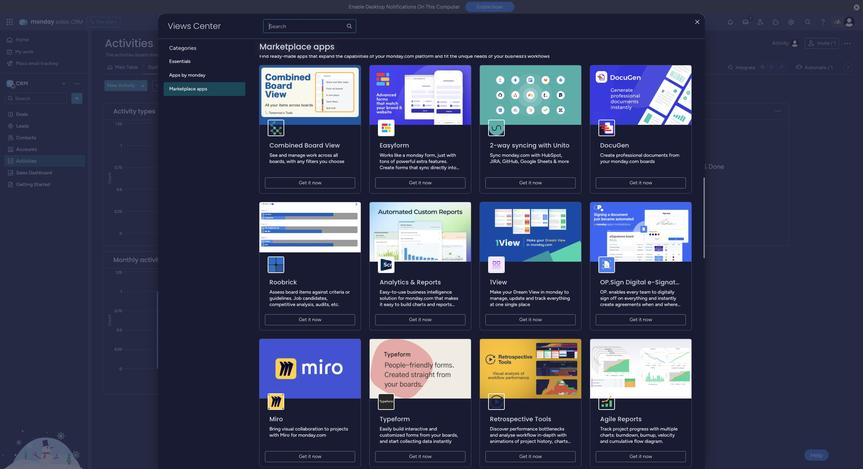 Task type: vqa. For each thing, say whether or not it's contained in the screenshot.
'LONDON,'
no



Task type: locate. For each thing, give the bounding box(es) containing it.
marketplace inside marketplace apps find ready-made apps that expand the capabilities of your monday.com platform and fit the unique needs of your business's workflows
[[259, 41, 311, 53]]

with up the google
[[531, 153, 540, 159]]

marketplace inside option
[[169, 86, 196, 92]]

it left easy
[[380, 302, 383, 308]]

apps inside option
[[197, 86, 207, 92]]

activities right monthly
[[140, 256, 168, 265]]

unique
[[458, 53, 473, 59]]

now for items
[[312, 317, 321, 323]]

get for documents
[[630, 180, 638, 186]]

the up essentials
[[170, 52, 177, 58]]

it
[[308, 180, 311, 186], [418, 180, 421, 186], [529, 180, 532, 186], [639, 180, 642, 186], [380, 302, 383, 308], [308, 317, 311, 323], [418, 317, 421, 323], [529, 317, 532, 323], [639, 317, 642, 323], [308, 454, 311, 460], [418, 454, 421, 460], [529, 454, 532, 460], [639, 454, 642, 460]]

0 horizontal spatial instantly
[[433, 439, 452, 445]]

needed
[[619, 308, 635, 314]]

start
[[389, 439, 399, 445]]

it down 'flow' at the right bottom of the page
[[639, 454, 642, 460]]

it inside analytics & reports easy-to-use business intelligence solution for monday.com that makes it easy to build charts and reports from your task data and share them with your colleagues.
[[380, 302, 383, 308]]

forms inside typeform easily build interactive and customized forms from your boards, and start collecting data instantly
[[406, 433, 419, 439]]

menu
[[270, 184, 367, 273]]

that inside easyform works like a monday form, just with tons of powerful extra features. create forms that sync directly into monday, within seconds.
[[409, 165, 418, 171]]

typeform
[[380, 416, 410, 424]]

and up when
[[649, 296, 657, 302]]

find
[[259, 53, 269, 59]]

now for see
[[312, 180, 321, 186]]

the
[[170, 52, 177, 58], [244, 52, 251, 58], [298, 52, 305, 58], [336, 53, 343, 59], [450, 53, 457, 59]]

get down collaboration
[[299, 454, 307, 460]]

activities down categories
[[178, 52, 197, 58]]

it for a
[[418, 180, 421, 186]]

1 horizontal spatial data
[[422, 439, 432, 445]]

now for dream
[[533, 317, 542, 323]]

now for a
[[422, 180, 432, 186]]

1
[[834, 40, 836, 46], [831, 65, 833, 70]]

it down business
[[418, 317, 421, 323]]

manage,
[[490, 296, 508, 302]]

Activities field
[[103, 35, 155, 51]]

get down the statistics.
[[519, 454, 527, 460]]

get it now down the google
[[519, 180, 542, 186]]

1 vertical spatial boards,
[[442, 433, 458, 439]]

emails settings image
[[788, 19, 795, 25]]

and up the share
[[427, 302, 435, 308]]

progress inside agile reports track project progress with multiple charts: burndown, burnup, velocity and cumulative flow diagram.
[[630, 427, 649, 433]]

crm right workspace image
[[16, 80, 28, 87]]

0 horizontal spatial charts
[[412, 302, 426, 308]]

everything right the track
[[547, 296, 570, 302]]

1 app logo image from the top
[[276, 223, 282, 229]]

started
[[34, 182, 50, 187]]

1 horizontal spatial installed
[[308, 199, 326, 205]]

1 vertical spatial are
[[611, 308, 618, 314]]

list box
[[0, 107, 88, 283]]

2 horizontal spatial from
[[669, 153, 679, 159]]

everything
[[547, 296, 570, 302], [625, 296, 648, 302]]

solution
[[380, 296, 397, 302]]

1 vertical spatial more dots image
[[461, 258, 466, 263]]

& up business
[[410, 278, 415, 287]]

categories heading
[[164, 39, 245, 55]]

0 vertical spatial app logo image
[[276, 223, 282, 229]]

1 inside invite / 1 button
[[834, 40, 836, 46]]

enable inside button
[[477, 4, 491, 10]]

your inside the 1view make your dream view in monday to manage, update and track everything at one single place
[[503, 290, 512, 296]]

of right capabilities
[[370, 53, 374, 59]]

0 horizontal spatial from
[[380, 308, 390, 314]]

dialog
[[158, 14, 705, 470]]

0 horizontal spatial dashboard
[[29, 170, 52, 176]]

1 vertical spatial forms
[[406, 433, 419, 439]]

flow
[[634, 439, 644, 445]]

deals
[[16, 111, 28, 117]]

activities right 'find'
[[272, 52, 292, 58]]

project down the workflow
[[520, 439, 536, 445]]

0 vertical spatial view
[[325, 141, 340, 150]]

dashboard inside list box
[[29, 170, 52, 176]]

1 horizontal spatial dashboard
[[148, 64, 172, 70]]

visual
[[282, 427, 294, 433]]

0 vertical spatial for
[[398, 296, 404, 302]]

activity inside popup button
[[772, 40, 789, 46]]

1 horizontal spatial view
[[529, 290, 540, 296]]

0 vertical spatial installed
[[276, 187, 294, 193]]

monday inside option
[[188, 72, 205, 78]]

crm right sales
[[71, 18, 83, 26]]

1 vertical spatial view
[[529, 290, 540, 296]]

get for a
[[409, 180, 417, 186]]

easy
[[384, 302, 394, 308]]

1 vertical spatial activity
[[118, 83, 135, 89]]

/ for automate
[[828, 65, 830, 70]]

mass
[[16, 60, 27, 66]]

tons
[[380, 159, 389, 165]]

1 vertical spatial this
[[491, 107, 503, 116]]

1 vertical spatial progress
[[630, 427, 649, 433]]

activities down accounts at the top
[[16, 158, 36, 164]]

marketplace apps down apps by monday
[[169, 86, 207, 92]]

get it now button for items
[[265, 315, 355, 326]]

1 vertical spatial &
[[554, 159, 557, 165]]

2 horizontal spatial see
[[314, 52, 322, 58]]

by
[[182, 72, 187, 78]]

make
[[490, 290, 501, 296]]

monday.com inside analytics & reports easy-to-use business intelligence solution for monday.com that makes it easy to build charts and reports from your task data and share them with your colleagues.
[[406, 296, 433, 302]]

enable
[[349, 4, 364, 10], [477, 4, 491, 10]]

1 horizontal spatial enable
[[477, 4, 491, 10]]

burnup,
[[640, 433, 657, 439]]

monday inside the 1view make your dream view in monday to manage, update and track everything at one single place
[[546, 290, 563, 296]]

easily
[[380, 427, 392, 433]]

1 everything from the left
[[547, 296, 570, 302]]

of inside retrospective tools discover performance bottlenecks and analyse workflow in-depth with animations of project history, charts and statistics.
[[515, 439, 519, 445]]

data inside typeform easily build interactive and customized forms from your boards, and start collecting data instantly
[[422, 439, 432, 445]]

now for project
[[643, 454, 652, 460]]

board for the
[[135, 52, 148, 58]]

now for easy-
[[422, 317, 432, 323]]

now for interactive
[[422, 454, 432, 460]]

get it now down history, on the right
[[519, 454, 542, 460]]

manage
[[288, 153, 305, 159]]

1 vertical spatial activities
[[272, 52, 292, 58]]

0 horizontal spatial in
[[293, 52, 297, 58]]

now for with
[[533, 180, 542, 186]]

get it now button down seconds.
[[375, 178, 466, 189]]

with inside agile reports track project progress with multiple charts: burndown, burnup, velocity and cumulative flow diagram.
[[650, 427, 659, 433]]

get for see
[[299, 180, 307, 186]]

get it now button for easy-
[[375, 315, 466, 326]]

0 vertical spatial &
[[267, 52, 271, 58]]

get for items
[[299, 317, 307, 323]]

it for collaboration
[[308, 454, 311, 460]]

it for with
[[529, 180, 532, 186]]

1 vertical spatial in
[[541, 290, 545, 296]]

/
[[831, 40, 833, 46], [828, 65, 830, 70]]

all right shows
[[164, 52, 168, 58]]

miro
[[269, 416, 283, 424], [280, 433, 290, 439]]

& inside 2-way syncing with unito sync monday.com with hubspot, jira, github, google sheets & more
[[554, 159, 557, 165]]

0 vertical spatial data
[[412, 308, 422, 314]]

board
[[182, 81, 195, 86], [304, 141, 323, 150]]

1 vertical spatial charts
[[554, 439, 568, 445]]

it down the analysis,
[[308, 317, 311, 323]]

sheets
[[537, 159, 552, 165]]

more dots image
[[776, 109, 780, 114], [461, 258, 466, 263]]

boards, inside typeform easily build interactive and customized forms from your boards, and start collecting data instantly
[[442, 433, 458, 439]]

apps by monday option
[[164, 69, 245, 82]]

installed inside menu item
[[308, 199, 326, 205]]

get it now for a
[[409, 180, 432, 186]]

with down easy
[[380, 315, 389, 320]]

any
[[297, 159, 305, 165]]

multiple
[[660, 427, 678, 433]]

enable desktop notifications on this computer
[[349, 4, 460, 10]]

help image
[[820, 19, 827, 25]]

team
[[640, 290, 651, 296]]

boards,
[[269, 159, 285, 165], [442, 433, 458, 439]]

all up 'choose'
[[333, 153, 338, 159]]

easy-
[[380, 290, 392, 296]]

github,
[[502, 159, 519, 165]]

monday.com inside docugen create professional documents from your monday.com boards
[[611, 159, 639, 165]]

sketch
[[284, 245, 299, 251]]

it down 'place'
[[529, 317, 532, 323]]

66.7% done
[[690, 163, 724, 171]]

inbox image
[[742, 19, 749, 25]]

it down seconds.
[[418, 180, 421, 186]]

digitally
[[658, 290, 675, 296]]

project up burndown,
[[613, 427, 629, 433]]

see for see plans
[[96, 19, 104, 25]]

get it now button down the analysis,
[[265, 315, 355, 326]]

instantly inside "op.sign digital e-signature op. enables every team to digitally sign off on everything and instantly create agreements when and where they are needed"
[[658, 296, 676, 302]]

get it now button for project
[[596, 452, 686, 463]]

build up 'customized'
[[393, 427, 404, 433]]

0 vertical spatial boards,
[[269, 159, 285, 165]]

from right the documents
[[669, 153, 679, 159]]

1 horizontal spatial views
[[196, 81, 209, 86]]

progress left the v2 funnel "image"
[[552, 107, 580, 116]]

it down the workflow
[[529, 454, 532, 460]]

get for project
[[630, 454, 638, 460]]

bottlenecks
[[539, 427, 564, 433]]

v2 funnel image
[[587, 109, 591, 114]]

0 vertical spatial create
[[600, 153, 615, 159]]

single
[[505, 302, 517, 308]]

it down collaboration
[[308, 454, 311, 460]]

now for collaboration
[[312, 454, 321, 460]]

0 vertical spatial reports
[[417, 278, 441, 287]]

activities for board
[[115, 52, 134, 58]]

None search field
[[263, 19, 356, 33]]

0 vertical spatial progress
[[552, 107, 580, 116]]

1 horizontal spatial /
[[831, 40, 833, 46]]

get it now button down boards
[[596, 178, 686, 189]]

reports up intelligence on the bottom of page
[[417, 278, 441, 287]]

enable left desktop
[[349, 4, 364, 10]]

0 horizontal spatial &
[[267, 52, 271, 58]]

get it now for project
[[630, 454, 652, 460]]

list box containing deals
[[0, 107, 88, 283]]

0 vertical spatial 1
[[834, 40, 836, 46]]

marketplace apps
[[259, 41, 335, 52], [169, 86, 207, 92]]

plans
[[106, 19, 117, 25]]

0 vertical spatial board
[[182, 81, 195, 86]]

activities up the main table button
[[115, 52, 134, 58]]

your
[[375, 53, 385, 59], [494, 53, 504, 59], [600, 159, 610, 165], [503, 290, 512, 296], [391, 308, 401, 314], [390, 315, 400, 320], [431, 433, 441, 439]]

of up the statistics.
[[515, 439, 519, 445]]

reports
[[417, 278, 441, 287], [618, 416, 642, 424]]

apps
[[169, 72, 180, 78]]

made
[[284, 53, 296, 59]]

the
[[105, 52, 113, 58]]

instantly
[[658, 296, 676, 302], [433, 439, 452, 445]]

0 vertical spatial /
[[831, 40, 833, 46]]

select product image
[[6, 19, 13, 25]]

board inside roobrick assess board items against criteria or guidelines. job candidates, competitive analysis, audits, etc.
[[286, 290, 298, 296]]

0 horizontal spatial enable
[[349, 4, 364, 10]]

build inside typeform easily build interactive and customized forms from your boards, and start collecting data instantly
[[393, 427, 404, 433]]

lottie animation image
[[0, 400, 88, 470]]

2 horizontal spatial activities
[[178, 52, 197, 58]]

filter button
[[261, 80, 294, 91]]

across
[[318, 153, 332, 159]]

instantly down digitally
[[658, 296, 676, 302]]

get it now for see
[[299, 180, 321, 186]]

0 horizontal spatial activities
[[115, 52, 134, 58]]

build up task
[[401, 302, 411, 308]]

get it now down boards
[[630, 180, 652, 186]]

1 horizontal spatial project
[[613, 427, 629, 433]]

board up job
[[286, 290, 298, 296]]

collapse board header image
[[846, 65, 851, 70]]

reports up burndown,
[[618, 416, 642, 424]]

0 vertical spatial dashboard
[[148, 64, 172, 70]]

everything inside the 1view make your dream view in monday to manage, update and track everything at one single place
[[547, 296, 570, 302]]

0 horizontal spatial boards,
[[269, 159, 285, 165]]

create up monday,
[[380, 165, 394, 171]]

get for dream
[[519, 317, 527, 323]]

it for easy-
[[418, 317, 421, 323]]

1 horizontal spatial all
[[333, 153, 338, 159]]

2 app logo image from the top
[[276, 234, 282, 240]]

1 vertical spatial reports
[[618, 416, 642, 424]]

see left the plans
[[96, 19, 104, 25]]

0 vertical spatial table
[[127, 64, 138, 70]]

0 vertical spatial see
[[96, 19, 104, 25]]

essentials
[[169, 59, 191, 64]]

get it now button up no
[[265, 178, 355, 189]]

this right on
[[426, 4, 435, 10]]

christina overa image
[[844, 17, 855, 28]]

1 horizontal spatial create
[[600, 153, 615, 159]]

enable left now!
[[477, 4, 491, 10]]

0 vertical spatial work
[[23, 49, 33, 55]]

candidates,
[[303, 296, 328, 302]]

get it now button down task
[[375, 315, 466, 326]]

makes
[[445, 296, 458, 302]]

public board image
[[7, 181, 14, 188]]

monday.com inside miro bring visual collaboration to projects with miro for monday.com
[[298, 433, 326, 439]]

1 vertical spatial instantly
[[433, 439, 452, 445]]

0 vertical spatial forms
[[396, 165, 408, 171]]

1 vertical spatial from
[[380, 308, 390, 314]]

this
[[426, 4, 435, 10], [491, 107, 503, 116]]

sync
[[490, 153, 501, 159]]

get down the analysis,
[[299, 317, 307, 323]]

1 horizontal spatial progress
[[630, 427, 649, 433]]

marketplace apps up made
[[259, 41, 335, 52]]

it for dream
[[529, 317, 532, 323]]

reports inside agile reports track project progress with multiple charts: burndown, burnup, velocity and cumulative flow diagram.
[[618, 416, 642, 424]]

the right more
[[336, 53, 343, 59]]

that up within
[[409, 165, 418, 171]]

monthly
[[113, 256, 138, 265]]

work inside combined board view see and manage work across all boards, with any filters you choose
[[306, 153, 317, 159]]

monday sales crm
[[31, 18, 83, 26]]

monday.com down collaboration
[[298, 433, 326, 439]]

1 horizontal spatial board
[[304, 141, 323, 150]]

0 horizontal spatial reports
[[417, 278, 441, 287]]

get it now down task
[[409, 317, 432, 323]]

/ inside invite / 1 button
[[831, 40, 833, 46]]

1 vertical spatial data
[[422, 439, 432, 445]]

combined
[[269, 141, 303, 150]]

0 vertical spatial from
[[669, 153, 679, 159]]

forms down powerful
[[396, 165, 408, 171]]

get it now down collecting
[[409, 454, 432, 460]]

more dots image
[[461, 109, 466, 114]]

0 horizontal spatial for
[[291, 433, 297, 439]]

2 everything from the left
[[625, 296, 648, 302]]

monday.com up github,
[[502, 153, 530, 159]]

0 horizontal spatial this
[[426, 4, 435, 10]]

1 vertical spatial board
[[304, 141, 323, 150]]

charts down business
[[412, 302, 426, 308]]

view up across
[[325, 141, 340, 150]]

sales dashboard
[[16, 170, 52, 176]]

digital
[[626, 278, 646, 287]]

table inside button
[[127, 64, 138, 70]]

cumulative
[[609, 439, 633, 445]]

activities up the
[[105, 35, 153, 51]]

monday up the track
[[546, 290, 563, 296]]

done left empty
[[621, 228, 631, 233]]

app logo image for secret santa
[[276, 234, 282, 240]]

1 vertical spatial all
[[333, 153, 338, 159]]

see
[[96, 19, 104, 25], [314, 52, 322, 58], [269, 153, 278, 159]]

get it now down collaboration
[[299, 454, 321, 460]]

view inside combined board view see and manage work across all boards, with any filters you choose
[[325, 141, 340, 150]]

on
[[418, 4, 424, 10]]

now for documents
[[643, 180, 652, 186]]

and left the share
[[423, 308, 431, 314]]

0 horizontal spatial see
[[96, 19, 104, 25]]

update
[[509, 296, 525, 302]]

get it now for with
[[519, 180, 542, 186]]

with up burnup,
[[650, 427, 659, 433]]

0 vertical spatial views
[[168, 20, 191, 32]]

3 app logo image from the top
[[276, 245, 282, 251]]

agile reports track project progress with multiple charts: burndown, burnup, velocity and cumulative flow diagram.
[[600, 416, 678, 445]]

activity right new
[[118, 83, 135, 89]]

1 horizontal spatial &
[[410, 278, 415, 287]]

dashboard
[[148, 64, 172, 70], [29, 170, 52, 176]]

1 vertical spatial for
[[291, 433, 297, 439]]

installed right no
[[308, 199, 326, 205]]

apps image
[[773, 19, 779, 25]]

0 vertical spatial activities
[[105, 35, 153, 51]]

0 horizontal spatial create
[[380, 165, 394, 171]]

features.
[[429, 159, 447, 165]]

are inside "op.sign digital e-signature op. enables every team to digitally sign off on everything and instantly create agreements when and where they are needed"
[[611, 308, 618, 314]]

app logo image left the secret at the left of the page
[[276, 234, 282, 240]]

0 vertical spatial done
[[709, 163, 724, 171]]

miro down visual
[[280, 433, 290, 439]]

monday,
[[380, 171, 398, 177]]

monthly activities that were done
[[113, 256, 217, 265]]

get down the google
[[519, 180, 527, 186]]

0 vertical spatial are
[[209, 52, 215, 58]]

from
[[669, 153, 679, 159], [380, 308, 390, 314], [420, 433, 430, 439]]

boards, for combined
[[269, 159, 285, 165]]

mass email tracking
[[16, 60, 58, 66]]

that left were
[[170, 256, 183, 265]]

and inside agile reports track project progress with multiple charts: burndown, burnup, velocity and cumulative flow diagram.
[[600, 439, 608, 445]]

workspace image
[[7, 80, 13, 88]]

with down bottlenecks
[[557, 433, 567, 439]]

get it now for interactive
[[409, 454, 432, 460]]

autopilot image
[[796, 63, 802, 72]]

with inside easyform works like a monday form, just with tons of powerful extra features. create forms that sync directly into monday, within seconds.
[[447, 153, 456, 159]]

get down within
[[409, 180, 417, 186]]

dapulse close image
[[854, 4, 860, 11]]

get it now down 'flow' at the right bottom of the page
[[630, 454, 652, 460]]

with right just
[[447, 153, 456, 159]]

are right "they"
[[611, 308, 618, 314]]

0 horizontal spatial 1
[[831, 65, 833, 70]]

for down visual
[[291, 433, 297, 439]]

board down apps by monday
[[182, 81, 195, 86]]

from inside typeform easily build interactive and customized forms from your boards, and start collecting data instantly
[[420, 433, 430, 439]]

2 vertical spatial activities
[[16, 158, 36, 164]]

for inside analytics & reports easy-to-use business intelligence solution for monday.com that makes it easy to build charts and reports from your task data and share them with your colleagues.
[[398, 296, 404, 302]]

roobrick assess board items against criteria or guidelines. job candidates, competitive analysis, audits, etc.
[[269, 278, 350, 308]]

view up the track
[[529, 290, 540, 296]]

0 horizontal spatial view
[[325, 141, 340, 150]]

views inside dialog
[[168, 20, 191, 32]]

it down the google
[[529, 180, 532, 186]]

0 horizontal spatial everything
[[547, 296, 570, 302]]

work right my
[[23, 49, 33, 55]]

boards, inside combined board view see and manage work across all boards, with any filters you choose
[[269, 159, 285, 165]]

monday up the board views
[[188, 72, 205, 78]]

0 vertical spatial charts
[[412, 302, 426, 308]]

activity types
[[113, 107, 155, 116]]

views
[[168, 20, 191, 32], [196, 81, 209, 86]]

share
[[432, 308, 444, 314]]

see inside 'link'
[[314, 52, 322, 58]]

and up 'place'
[[526, 296, 534, 302]]

page.
[[306, 52, 318, 58]]

monday.com inside marketplace apps find ready-made apps that expand the capabilities of your monday.com platform and fit the unique needs of your business's workflows
[[386, 53, 414, 59]]

0 horizontal spatial activities
[[16, 158, 36, 164]]

notifications image
[[727, 19, 734, 25]]

list arrow image
[[266, 187, 268, 192]]

create inside docugen create professional documents from your monday.com boards
[[600, 153, 615, 159]]

person
[[240, 83, 255, 89]]

typeform easily build interactive and customized forms from your boards, and start collecting data instantly
[[380, 416, 458, 445]]

0 vertical spatial activity
[[772, 40, 789, 46]]

easyform works like a monday form, just with tons of powerful extra features. create forms that sync directly into monday, within seconds.
[[380, 141, 456, 177]]

activity
[[772, 40, 789, 46], [118, 83, 135, 89], [113, 107, 136, 116]]

app logo image
[[276, 223, 282, 229], [276, 234, 282, 240], [276, 245, 282, 251]]

2 vertical spatial from
[[420, 433, 430, 439]]

get it now button for signature
[[596, 315, 686, 326]]

get it now for easy-
[[409, 317, 432, 323]]

get down collecting
[[409, 454, 417, 460]]

1 horizontal spatial for
[[398, 296, 404, 302]]

see for see more
[[314, 52, 322, 58]]

& right "emails"
[[267, 52, 271, 58]]

/ right automate
[[828, 65, 830, 70]]

boards
[[640, 159, 655, 165]]

1 vertical spatial 1
[[831, 65, 833, 70]]

docugen
[[600, 141, 629, 150]]

search everything image
[[805, 19, 811, 25]]

activity down apps icon
[[772, 40, 789, 46]]

1 vertical spatial create
[[380, 165, 394, 171]]

board up across
[[304, 141, 323, 150]]

0 vertical spatial more dots image
[[776, 109, 780, 114]]

1 right the invite
[[834, 40, 836, 46]]

for inside miro bring visual collaboration to projects with miro for monday.com
[[291, 433, 297, 439]]

table
[[127, 64, 138, 70], [191, 92, 202, 98]]

1 horizontal spatial are
[[611, 308, 618, 314]]

activities for that
[[140, 256, 168, 265]]

1 vertical spatial installed
[[308, 199, 326, 205]]

1 right automate
[[831, 65, 833, 70]]

interactive
[[405, 427, 428, 433]]

it for signature
[[639, 317, 642, 323]]

2 vertical spatial activity
[[113, 107, 136, 116]]

see inside button
[[96, 19, 104, 25]]

are left added
[[209, 52, 215, 58]]

get down professional
[[630, 180, 638, 186]]

1 vertical spatial build
[[393, 427, 404, 433]]

option
[[0, 108, 88, 109]]

1 vertical spatial dashboard
[[29, 170, 52, 176]]

from inside analytics & reports easy-to-use business intelligence solution for monday.com that makes it easy to build charts and reports from your task data and share them with your colleagues.
[[380, 308, 390, 314]]

1 horizontal spatial in
[[541, 290, 545, 296]]



Task type: describe. For each thing, give the bounding box(es) containing it.
1 vertical spatial miro
[[280, 433, 290, 439]]

app
[[335, 223, 344, 229]]

data inside analytics & reports easy-to-use business intelligence solution for monday.com that makes it easy to build charts and reports from your task data and share them with your colleagues.
[[412, 308, 422, 314]]

get it now for documents
[[630, 180, 652, 186]]

/ for invite
[[831, 40, 833, 46]]

invite members image
[[757, 19, 764, 25]]

1 horizontal spatial more dots image
[[776, 109, 780, 114]]

analyse
[[499, 433, 515, 439]]

signature
[[655, 278, 686, 287]]

essentials option
[[164, 55, 245, 69]]

in inside the 1view make your dream view in monday to manage, update and track everything at one single place
[[541, 290, 545, 296]]

& inside analytics & reports easy-to-use business intelligence solution for monday.com that makes it easy to build charts and reports from your task data and share them with your colleagues.
[[410, 278, 415, 287]]

sync
[[419, 165, 429, 171]]

monday.com inside 2-way syncing with unito sync monday.com with hubspot, jira, github, google sheets & more
[[502, 153, 530, 159]]

& for unito
[[554, 159, 557, 165]]

ready-
[[270, 53, 284, 59]]

Search in workspace field
[[14, 95, 58, 103]]

retrospective
[[490, 416, 533, 424]]

get it now button for documents
[[596, 178, 686, 189]]

it for see
[[308, 180, 311, 186]]

0 horizontal spatial more dots image
[[461, 258, 466, 263]]

project inside agile reports track project progress with multiple charts: burndown, burnup, velocity and cumulative flow diagram.
[[613, 427, 629, 433]]

get it now button for interactive
[[375, 452, 466, 463]]

project inside retrospective tools discover performance bottlenecks and analyse workflow in-depth with animations of project history, charts and statistics.
[[520, 439, 536, 445]]

no installed apps menu item
[[276, 198, 361, 206]]

enable for enable now!
[[477, 4, 491, 10]]

shows
[[149, 52, 163, 58]]

dialog containing views center
[[158, 14, 705, 470]]

added
[[217, 52, 230, 58]]

person button
[[229, 80, 259, 91]]

angle down image
[[141, 83, 145, 88]]

workflow
[[516, 433, 536, 439]]

that inside analytics & reports easy-to-use business intelligence solution for monday.com that makes it easy to build charts and reports from your task data and share them with your colleagues.
[[435, 296, 443, 302]]

contacts
[[16, 135, 36, 141]]

the right using
[[244, 52, 251, 58]]

dapulse integrations image
[[728, 65, 733, 70]]

form,
[[425, 153, 436, 159]]

1 vertical spatial table
[[191, 92, 202, 98]]

it for interactive
[[418, 454, 421, 460]]

dashboard inside "dashboard" button
[[148, 64, 172, 70]]

now for signature
[[643, 317, 652, 323]]

get for easy-
[[409, 317, 417, 323]]

everything inside "op.sign digital e-signature op. enables every team to digitally sign off on everything and instantly create agreements when and where they are needed"
[[625, 296, 648, 302]]

crm inside the workspace selection element
[[16, 80, 28, 87]]

secret santa
[[284, 234, 312, 240]]

monday up "home" button
[[31, 18, 54, 26]]

velocity
[[658, 433, 675, 439]]

platform
[[415, 53, 434, 59]]

enable for enable desktop notifications on this computer
[[349, 4, 364, 10]]

place
[[519, 302, 530, 308]]

and down animations
[[490, 446, 498, 451]]

to inside analytics & reports easy-to-use business intelligence solution for monday.com that makes it easy to build charts and reports from your task data and share them with your colleagues.
[[395, 302, 400, 308]]

tracking
[[41, 60, 58, 66]]

on
[[618, 296, 623, 302]]

work inside button
[[23, 49, 33, 55]]

with up hubspot,
[[538, 141, 552, 150]]

job
[[294, 296, 302, 302]]

get it now button for collaboration
[[265, 452, 355, 463]]

to inside miro bring visual collaboration to projects with miro for monday.com
[[324, 427, 329, 433]]

1 horizontal spatial crm
[[71, 18, 83, 26]]

monday inside easyform works like a monday form, just with tons of powerful extra features. create forms that sync directly into monday, within seconds.
[[406, 153, 424, 159]]

get for with
[[519, 180, 527, 186]]

1 horizontal spatial this
[[491, 107, 503, 116]]

enables
[[609, 290, 626, 296]]

and right interactive
[[429, 427, 437, 433]]

all inside combined board view see and manage work across all boards, with any filters you choose
[[333, 153, 338, 159]]

1 for automate / 1
[[831, 65, 833, 70]]

Search field
[[205, 81, 226, 91]]

0 vertical spatial miro
[[269, 416, 283, 424]]

now for performance
[[533, 454, 542, 460]]

0 vertical spatial this
[[426, 4, 435, 10]]

sales
[[56, 18, 69, 26]]

just
[[437, 153, 446, 159]]

categories list box
[[164, 39, 251, 96]]

2-way syncing with unito sync monday.com with hubspot, jira, github, google sheets & more
[[490, 141, 570, 165]]

subitems
[[284, 223, 305, 229]]

& for all
[[267, 52, 271, 58]]

add to favorites image
[[170, 40, 177, 47]]

it for items
[[308, 317, 311, 323]]

get it now button for see
[[265, 178, 355, 189]]

track
[[535, 296, 546, 302]]

documents
[[644, 153, 668, 159]]

get for performance
[[519, 454, 527, 460]]

mass email tracking button
[[4, 58, 74, 69]]

computer
[[436, 4, 460, 10]]

get it now for performance
[[519, 454, 542, 460]]

email
[[28, 60, 39, 66]]

get it now for collaboration
[[299, 454, 321, 460]]

main table
[[115, 64, 138, 70]]

seconds.
[[414, 171, 433, 177]]

center
[[193, 20, 221, 32]]

syncing
[[512, 141, 537, 150]]

show board description image
[[158, 40, 166, 47]]

get for collaboration
[[299, 454, 307, 460]]

hubspot,
[[542, 153, 562, 159]]

getting
[[16, 182, 33, 187]]

board for roobrick
[[286, 290, 298, 296]]

it for performance
[[529, 454, 532, 460]]

get it now button for a
[[375, 178, 466, 189]]

new activity
[[107, 83, 135, 89]]

1 for invite / 1
[[834, 40, 836, 46]]

Search for a column type search field
[[263, 19, 356, 33]]

get it now for items
[[299, 317, 321, 323]]

get it now button for performance
[[486, 452, 576, 463]]

charts:
[[600, 433, 615, 439]]

public dashboard image
[[7, 170, 14, 176]]

secret
[[284, 234, 299, 240]]

month
[[505, 107, 526, 116]]

instantly inside typeform easily build interactive and customized forms from your boards, and start collecting data instantly
[[433, 439, 452, 445]]

combined board view see and manage work across all boards, with any filters you choose
[[269, 141, 344, 165]]

reports inside analytics & reports easy-to-use business intelligence solution for monday.com that makes it easy to build charts and reports from your task data and share them with your colleagues.
[[417, 278, 441, 287]]

miro bring visual collaboration to projects with miro for monday.com
[[269, 416, 348, 439]]

of right the needs
[[488, 53, 493, 59]]

filters
[[306, 159, 318, 165]]

of inside easyform works like a monday form, just with tons of powerful extra features. create forms that sync directly into monday, within seconds.
[[390, 159, 395, 165]]

colleagues.
[[401, 315, 425, 320]]

more
[[324, 52, 335, 58]]

view inside the 1view make your dream view in monday to manage, update and track everything at one single place
[[529, 290, 540, 296]]

1view make your dream view in monday to manage, update and track everything at one single place
[[490, 278, 570, 308]]

to inside "op.sign digital e-signature op. enables every team to digitally sign off on everything and instantly create agreements when and where they are needed"
[[652, 290, 657, 296]]

charts inside retrospective tools discover performance bottlenecks and analyse workflow in-depth with animations of project history, charts and statistics.
[[554, 439, 568, 445]]

1 vertical spatial done
[[621, 228, 631, 233]]

with inside analytics & reports easy-to-use business intelligence solution for monday.com that makes it easy to build charts and reports from your task data and share them with your colleagues.
[[380, 315, 389, 320]]

with inside combined board view see and manage work across all boards, with any filters you choose
[[287, 159, 296, 165]]

timetracking
[[306, 223, 334, 229]]

and inside marketplace apps find ready-made apps that expand the capabilities of your monday.com platform and fit the unique needs of your business's workflows
[[435, 53, 443, 59]]

2-
[[490, 141, 497, 150]]

from inside docugen create professional documents from your monday.com boards
[[669, 153, 679, 159]]

board inside combined board view see and manage work across all boards, with any filters you choose
[[304, 141, 323, 150]]

it for documents
[[639, 180, 642, 186]]

get for signature
[[630, 317, 638, 323]]

and right when
[[655, 302, 663, 308]]

marketplace apps option
[[164, 82, 245, 96]]

capabilities
[[344, 53, 368, 59]]

roobrick
[[269, 278, 297, 287]]

marketplace apps inside option
[[169, 86, 207, 92]]

etc.
[[331, 302, 339, 308]]

no installed apps
[[300, 199, 337, 205]]

and left start
[[380, 439, 388, 445]]

see inside combined board view see and manage work across all boards, with any filters you choose
[[269, 153, 278, 159]]

1 horizontal spatial marketplace apps
[[259, 41, 335, 52]]

see plans button
[[87, 17, 120, 27]]

with inside miro bring visual collaboration to projects with miro for monday.com
[[269, 433, 279, 439]]

invite
[[818, 40, 830, 46]]

your inside typeform easily build interactive and customized forms from your boards, and start collecting data instantly
[[431, 433, 441, 439]]

1 image
[[747, 14, 754, 22]]

the right fit
[[450, 53, 457, 59]]

add
[[165, 83, 174, 89]]

collecting
[[400, 439, 421, 445]]

it for project
[[639, 454, 642, 460]]

0 horizontal spatial installed
[[276, 187, 294, 193]]

invite / 1
[[818, 40, 836, 46]]

that left added
[[199, 52, 207, 58]]

build inside analytics & reports easy-to-use business intelligence solution for monday.com that makes it easy to build charts and reports from your task data and share them with your colleagues.
[[401, 302, 411, 308]]

apps inside menu item
[[327, 199, 337, 205]]

the left page.
[[298, 52, 305, 58]]

collaboration
[[295, 427, 323, 433]]

workspace selection element
[[7, 80, 29, 89]]

that inside marketplace apps find ready-made apps that expand the capabilities of your monday.com platform and fit the unique needs of your business's workflows
[[309, 53, 318, 59]]

v2 search image
[[200, 82, 205, 90]]

agile
[[600, 416, 616, 424]]

get for interactive
[[409, 454, 417, 460]]

professional
[[616, 153, 642, 159]]

analytics
[[380, 278, 409, 287]]

get it now for dream
[[519, 317, 542, 323]]

filter
[[272, 83, 283, 89]]

activity for activity types
[[113, 107, 136, 116]]

search image
[[346, 23, 352, 29]]

lottie animation element
[[0, 400, 88, 470]]

your inside docugen create professional documents from your monday.com boards
[[600, 159, 610, 165]]

forms inside easyform works like a monday form, just with tons of powerful extra features. create forms that sync directly into monday, within seconds.
[[396, 165, 408, 171]]

charts inside analytics & reports easy-to-use business intelligence solution for monday.com that makes it easy to build charts and reports from your task data and share them with your colleagues.
[[412, 302, 426, 308]]

and inside the 1view make your dream view in monday to manage, update and track everything at one single place
[[526, 296, 534, 302]]

to inside the 1view make your dream view in monday to manage, update and track everything at one single place
[[564, 290, 569, 296]]

menu containing installed
[[270, 184, 367, 273]]

dapulse x slim image
[[695, 19, 699, 25]]

use
[[398, 290, 406, 296]]

my work button
[[4, 46, 74, 57]]

enable now! button
[[465, 2, 514, 12]]

powerful
[[396, 159, 415, 165]]

main table button
[[104, 62, 143, 73]]

add widget
[[165, 83, 190, 89]]

0 vertical spatial all
[[164, 52, 168, 58]]

get it now for signature
[[630, 317, 652, 323]]

sketch embedded
[[284, 245, 324, 251]]

discover
[[490, 427, 509, 433]]

at
[[490, 302, 494, 308]]

more
[[558, 159, 569, 165]]

reports
[[436, 302, 452, 308]]

and down discover
[[490, 433, 498, 439]]

and inside combined board view see and manage work across all boards, with any filters you choose
[[279, 153, 287, 159]]

google
[[520, 159, 536, 165]]

1 horizontal spatial done
[[709, 163, 724, 171]]

app logo image for subitems timetracking app
[[276, 223, 282, 229]]

create
[[600, 302, 614, 308]]

the activities board shows all the activities that are added using the emails & activities in the page.
[[105, 52, 318, 58]]

create inside easyform works like a monday form, just with tons of powerful extra features. create forms that sync directly into monday, within seconds.
[[380, 165, 394, 171]]

history,
[[537, 439, 553, 445]]

0 horizontal spatial are
[[209, 52, 215, 58]]

activity for activity
[[772, 40, 789, 46]]

statistics.
[[499, 446, 520, 451]]

c
[[8, 81, 12, 86]]

boards, for typeform
[[442, 433, 458, 439]]

desktop
[[366, 4, 385, 10]]

get it now button for with
[[486, 178, 576, 189]]

1 horizontal spatial activities
[[105, 35, 153, 51]]

my work
[[15, 49, 33, 55]]

done
[[201, 256, 217, 265]]

none search field inside dialog
[[263, 19, 356, 33]]

get it now button for dream
[[486, 315, 576, 326]]

app logo image for sketch embedded
[[276, 245, 282, 251]]

with inside retrospective tools discover performance bottlenecks and analyse workflow in-depth with animations of project history, charts and statistics.
[[557, 433, 567, 439]]

tools
[[535, 416, 551, 424]]

sales
[[16, 170, 28, 176]]

activity inside button
[[118, 83, 135, 89]]

arrow down image
[[286, 82, 294, 90]]



